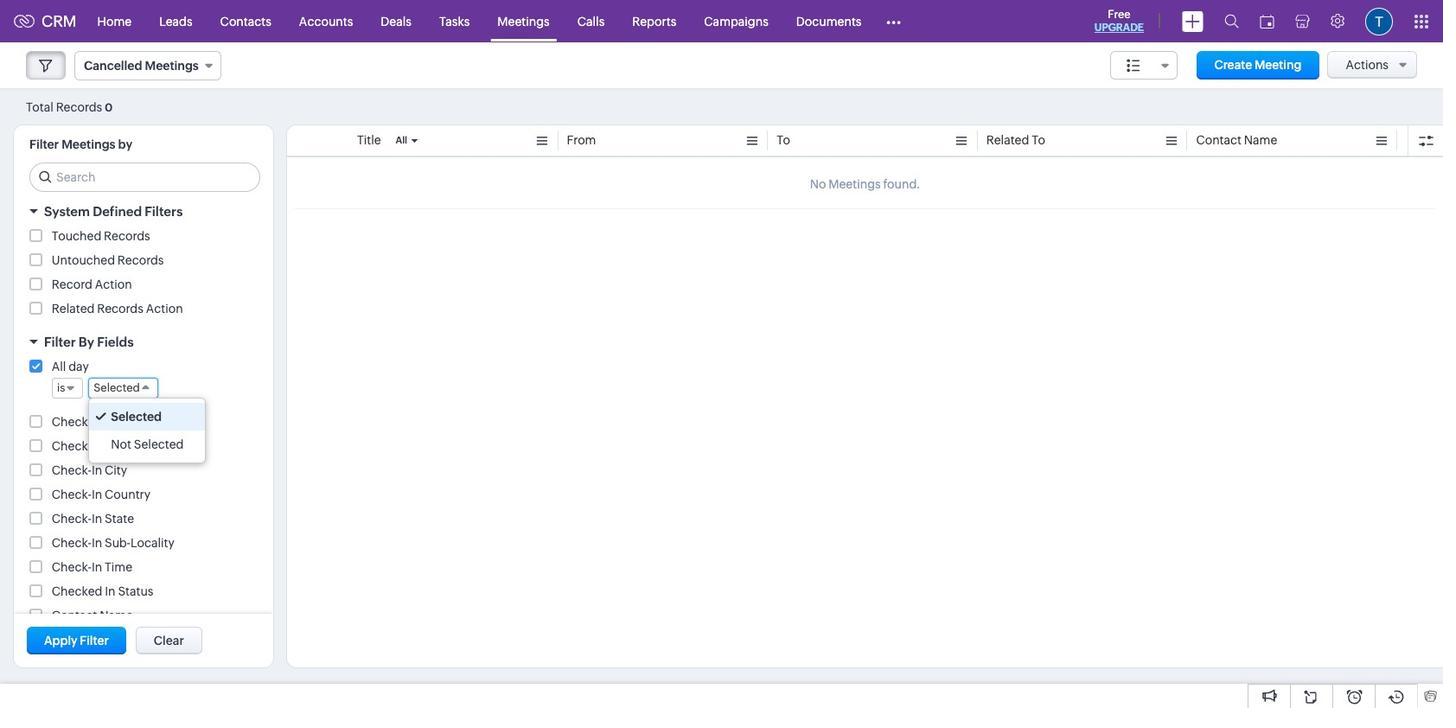 Task type: describe. For each thing, give the bounding box(es) containing it.
related to
[[987, 133, 1046, 147]]

check-in city
[[52, 464, 127, 477]]

filter by fields button
[[14, 327, 273, 357]]

in for address
[[92, 415, 102, 429]]

check- for check-in by
[[52, 439, 92, 453]]

tasks
[[439, 14, 470, 28]]

records for touched
[[104, 229, 150, 243]]

checked
[[52, 585, 102, 598]]

meeting
[[1255, 58, 1302, 72]]

untouched records
[[52, 253, 164, 267]]

apply
[[44, 634, 77, 648]]

check- for check-in state
[[52, 512, 92, 526]]

filter inside "button"
[[80, 634, 109, 648]]

in for city
[[92, 464, 102, 477]]

filter by fields
[[44, 335, 134, 349]]

system defined filters
[[44, 204, 183, 219]]

related records action
[[52, 302, 183, 316]]

2 to from the left
[[1032, 133, 1046, 147]]

checked in status
[[52, 585, 154, 598]]

crm link
[[14, 12, 77, 30]]

in for time
[[92, 560, 102, 574]]

in for by
[[92, 439, 102, 453]]

state
[[105, 512, 134, 526]]

crm
[[42, 12, 77, 30]]

upgrade
[[1095, 22, 1144, 34]]

total
[[26, 100, 53, 114]]

all for all
[[396, 135, 407, 145]]

apply filter
[[44, 634, 109, 648]]

system
[[44, 204, 90, 219]]

clear
[[154, 634, 184, 648]]

0 horizontal spatial meetings
[[62, 138, 115, 151]]

records for untouched
[[117, 253, 164, 267]]

fields
[[97, 335, 134, 349]]

Search text field
[[30, 163, 259, 191]]

untouched
[[52, 253, 115, 267]]

Selected field
[[88, 378, 158, 399]]

actions
[[1346, 58, 1389, 72]]

by
[[118, 138, 133, 151]]

selected for selected field
[[94, 381, 140, 394]]

all for all day
[[52, 360, 66, 374]]

create
[[1215, 58, 1253, 72]]

documents
[[796, 14, 862, 28]]

0 vertical spatial action
[[95, 278, 132, 291]]

1 vertical spatial contact name
[[52, 609, 133, 623]]

check-in state
[[52, 512, 134, 526]]

filter for filter by fields
[[44, 335, 76, 349]]

check- for check-in city
[[52, 464, 92, 477]]

documents link
[[783, 0, 876, 42]]

check- for check-in country
[[52, 488, 92, 502]]

records for related
[[97, 302, 143, 316]]

touched records
[[52, 229, 150, 243]]

records for total
[[56, 100, 102, 114]]

not selected
[[111, 438, 184, 451]]

create meeting
[[1215, 58, 1302, 72]]

free
[[1108, 8, 1131, 21]]

1 horizontal spatial name
[[1244, 133, 1278, 147]]

check-in sub-locality
[[52, 536, 174, 550]]

home link
[[84, 0, 145, 42]]

check-in time
[[52, 560, 132, 574]]

0 vertical spatial contact
[[1196, 133, 1242, 147]]

from
[[567, 133, 596, 147]]



Task type: locate. For each thing, give the bounding box(es) containing it.
1 horizontal spatial contact
[[1196, 133, 1242, 147]]

1 vertical spatial action
[[146, 302, 183, 316]]

1 to from the left
[[777, 133, 790, 147]]

name down checked in status
[[100, 609, 133, 623]]

1 horizontal spatial related
[[987, 133, 1029, 147]]

free upgrade
[[1095, 8, 1144, 34]]

check- down "check-in city" at the bottom of page
[[52, 488, 92, 502]]

records up fields
[[97, 302, 143, 316]]

campaigns link
[[690, 0, 783, 42]]

record action
[[52, 278, 132, 291]]

0 horizontal spatial action
[[95, 278, 132, 291]]

check-in address
[[52, 415, 150, 429]]

contacts
[[220, 14, 271, 28]]

1 check- from the top
[[52, 415, 92, 429]]

1 vertical spatial name
[[100, 609, 133, 623]]

1 horizontal spatial by
[[105, 439, 119, 453]]

0 vertical spatial all
[[396, 135, 407, 145]]

sub-
[[105, 536, 130, 550]]

status
[[118, 585, 154, 598]]

filter up all day
[[44, 335, 76, 349]]

1 horizontal spatial meetings
[[498, 14, 550, 28]]

system defined filters button
[[14, 196, 273, 227]]

contact down checked
[[52, 609, 97, 623]]

check- up "check-in city" at the bottom of page
[[52, 439, 92, 453]]

time
[[105, 560, 132, 574]]

action up related records action
[[95, 278, 132, 291]]

0 horizontal spatial name
[[100, 609, 133, 623]]

0 vertical spatial selected
[[94, 381, 140, 394]]

contact down create
[[1196, 133, 1242, 147]]

6 check- from the top
[[52, 536, 92, 550]]

2 vertical spatial selected
[[134, 438, 184, 451]]

check-
[[52, 415, 92, 429], [52, 439, 92, 453], [52, 464, 92, 477], [52, 488, 92, 502], [52, 512, 92, 526], [52, 536, 92, 550], [52, 560, 92, 574]]

by up 'city'
[[105, 439, 119, 453]]

check- up check-in time at the bottom left of the page
[[52, 536, 92, 550]]

meetings left calls link
[[498, 14, 550, 28]]

0 vertical spatial meetings
[[498, 14, 550, 28]]

in for state
[[92, 512, 102, 526]]

in left not in the bottom left of the page
[[92, 439, 102, 453]]

selected
[[94, 381, 140, 394], [111, 410, 162, 424], [134, 438, 184, 451]]

touched
[[52, 229, 101, 243]]

filter
[[29, 138, 59, 151], [44, 335, 76, 349], [80, 634, 109, 648]]

filter for filter meetings by
[[29, 138, 59, 151]]

check- up checked
[[52, 560, 92, 574]]

2 vertical spatial filter
[[80, 634, 109, 648]]

0 horizontal spatial to
[[777, 133, 790, 147]]

in left 'status'
[[105, 585, 116, 598]]

1 vertical spatial contact
[[52, 609, 97, 623]]

country
[[105, 488, 151, 502]]

name
[[1244, 133, 1278, 147], [100, 609, 133, 623]]

meetings
[[498, 14, 550, 28], [62, 138, 115, 151]]

action up the filter by fields dropdown button
[[146, 302, 183, 316]]

by inside dropdown button
[[79, 335, 94, 349]]

3 check- from the top
[[52, 464, 92, 477]]

0 horizontal spatial contact
[[52, 609, 97, 623]]

0 horizontal spatial contact name
[[52, 609, 133, 623]]

check- for check-in sub-locality
[[52, 536, 92, 550]]

title
[[357, 133, 381, 147]]

1 vertical spatial meetings
[[62, 138, 115, 151]]

1 horizontal spatial to
[[1032, 133, 1046, 147]]

check- down check-in by
[[52, 464, 92, 477]]

contacts link
[[206, 0, 285, 42]]

apply filter button
[[27, 627, 126, 655]]

not
[[111, 438, 131, 451]]

all day
[[52, 360, 89, 374]]

tasks link
[[425, 0, 484, 42]]

5 check- from the top
[[52, 512, 92, 526]]

0 vertical spatial related
[[987, 133, 1029, 147]]

filters
[[145, 204, 183, 219]]

records
[[56, 100, 102, 114], [104, 229, 150, 243], [117, 253, 164, 267], [97, 302, 143, 316]]

records down defined
[[104, 229, 150, 243]]

list box containing selected
[[89, 399, 205, 463]]

deals link
[[367, 0, 425, 42]]

in for country
[[92, 488, 102, 502]]

selected up the address
[[94, 381, 140, 394]]

filter inside dropdown button
[[44, 335, 76, 349]]

campaigns
[[704, 14, 769, 28]]

0 vertical spatial filter
[[29, 138, 59, 151]]

list box
[[89, 399, 205, 463]]

check- down check-in country
[[52, 512, 92, 526]]

by
[[79, 335, 94, 349], [105, 439, 119, 453]]

related for related to
[[987, 133, 1029, 147]]

contact name down create
[[1196, 133, 1278, 147]]

all
[[396, 135, 407, 145], [52, 360, 66, 374]]

related for related records action
[[52, 302, 95, 316]]

accounts link
[[285, 0, 367, 42]]

selected down selected option
[[134, 438, 184, 451]]

0
[[105, 101, 113, 114]]

0 horizontal spatial all
[[52, 360, 66, 374]]

1 horizontal spatial all
[[396, 135, 407, 145]]

records down touched records
[[117, 253, 164, 267]]

1 vertical spatial selected
[[111, 410, 162, 424]]

leads
[[159, 14, 193, 28]]

in
[[92, 415, 102, 429], [92, 439, 102, 453], [92, 464, 102, 477], [92, 488, 102, 502], [92, 512, 102, 526], [92, 536, 102, 550], [92, 560, 102, 574], [105, 585, 116, 598]]

in left 'city'
[[92, 464, 102, 477]]

calls
[[577, 14, 605, 28]]

leads link
[[145, 0, 206, 42]]

not selected option
[[89, 431, 205, 458]]

meetings link
[[484, 0, 564, 42]]

defined
[[93, 204, 142, 219]]

related
[[987, 133, 1029, 147], [52, 302, 95, 316]]

create meeting button
[[1197, 51, 1319, 80]]

1 vertical spatial all
[[52, 360, 66, 374]]

name down create meeting button
[[1244, 133, 1278, 147]]

1 vertical spatial by
[[105, 439, 119, 453]]

deals
[[381, 14, 412, 28]]

meetings inside meetings link
[[498, 14, 550, 28]]

0 horizontal spatial by
[[79, 335, 94, 349]]

in up check-in state
[[92, 488, 102, 502]]

7 check- from the top
[[52, 560, 92, 574]]

reports link
[[619, 0, 690, 42]]

1 horizontal spatial action
[[146, 302, 183, 316]]

locality
[[130, 536, 174, 550]]

filter right apply at the left of the page
[[80, 634, 109, 648]]

2 check- from the top
[[52, 439, 92, 453]]

filter meetings by
[[29, 138, 133, 151]]

meetings left by
[[62, 138, 115, 151]]

check-in country
[[52, 488, 151, 502]]

in left sub-
[[92, 536, 102, 550]]

day
[[69, 360, 89, 374]]

all left day
[[52, 360, 66, 374]]

reports
[[632, 14, 677, 28]]

selected for list box containing selected
[[111, 410, 162, 424]]

home
[[97, 14, 132, 28]]

selected inside field
[[94, 381, 140, 394]]

check-in by
[[52, 439, 119, 453]]

city
[[105, 464, 127, 477]]

in left state
[[92, 512, 102, 526]]

contact name down checked in status
[[52, 609, 133, 623]]

check- for check-in address
[[52, 415, 92, 429]]

check- up check-in by
[[52, 415, 92, 429]]

accounts
[[299, 14, 353, 28]]

by up day
[[79, 335, 94, 349]]

selected option
[[89, 403, 205, 431]]

1 horizontal spatial contact name
[[1196, 133, 1278, 147]]

check- for check-in time
[[52, 560, 92, 574]]

total records 0
[[26, 100, 113, 114]]

action
[[95, 278, 132, 291], [146, 302, 183, 316]]

0 vertical spatial contact name
[[1196, 133, 1278, 147]]

1 vertical spatial filter
[[44, 335, 76, 349]]

in up check-in by
[[92, 415, 102, 429]]

calls link
[[564, 0, 619, 42]]

to
[[777, 133, 790, 147], [1032, 133, 1046, 147]]

contact
[[1196, 133, 1242, 147], [52, 609, 97, 623]]

4 check- from the top
[[52, 488, 92, 502]]

address
[[105, 415, 150, 429]]

0 horizontal spatial related
[[52, 302, 95, 316]]

record
[[52, 278, 92, 291]]

records left the 0
[[56, 100, 102, 114]]

in left time
[[92, 560, 102, 574]]

all right title
[[396, 135, 407, 145]]

0 vertical spatial by
[[79, 335, 94, 349]]

in for status
[[105, 585, 116, 598]]

contact name
[[1196, 133, 1278, 147], [52, 609, 133, 623]]

in for sub-
[[92, 536, 102, 550]]

selected up not selected option
[[111, 410, 162, 424]]

1 vertical spatial related
[[52, 302, 95, 316]]

filter down total
[[29, 138, 59, 151]]

0 vertical spatial name
[[1244, 133, 1278, 147]]



Task type: vqa. For each thing, say whether or not it's contained in the screenshot.
the Free Upgrade
yes



